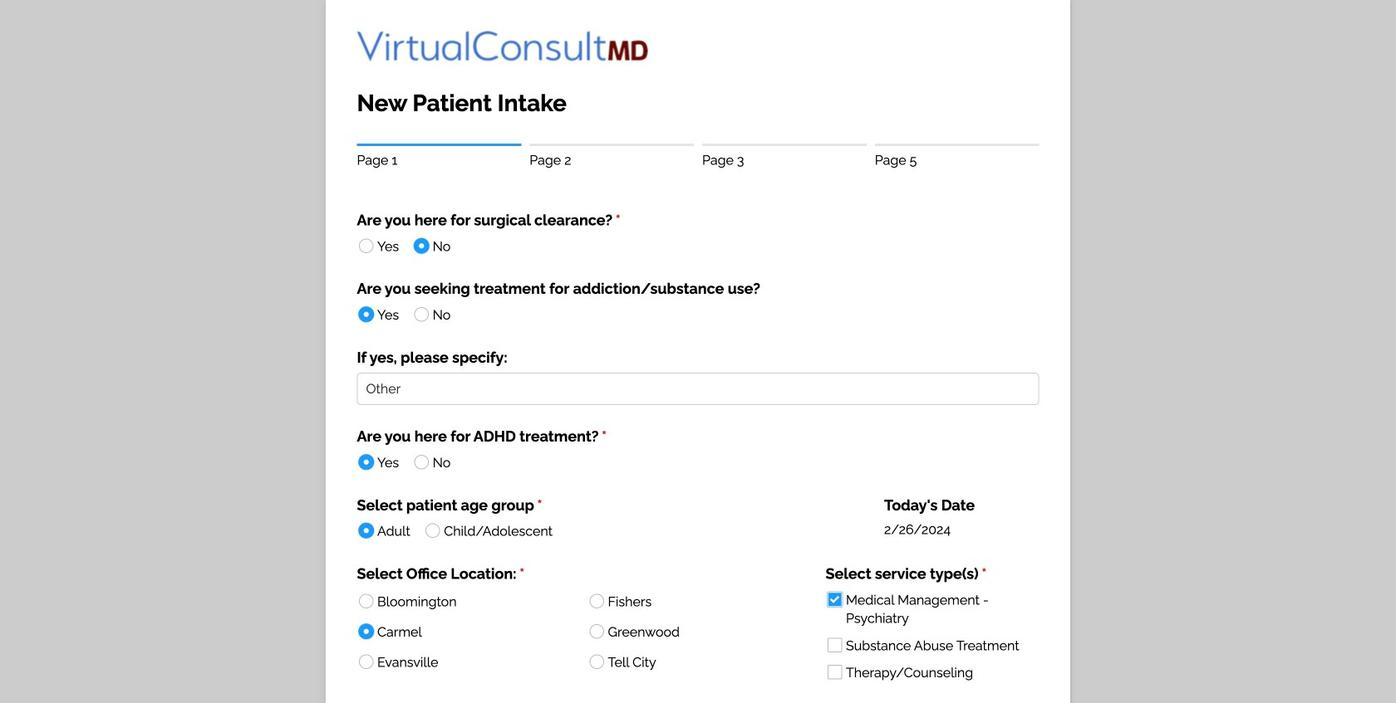 Task type: locate. For each thing, give the bounding box(es) containing it.
None text field
[[357, 373, 1039, 406]]

None radio
[[352, 230, 412, 261], [407, 230, 451, 261], [352, 447, 412, 477], [352, 586, 574, 617], [582, 586, 805, 617], [352, 616, 574, 647], [352, 230, 412, 261], [407, 230, 451, 261], [352, 447, 412, 477], [352, 586, 574, 617], [582, 586, 805, 617], [352, 616, 574, 647]]

checkbox-group element
[[820, 584, 1039, 690]]

None radio
[[352, 299, 412, 329], [407, 299, 451, 329], [407, 447, 451, 477], [352, 516, 424, 546], [418, 516, 553, 546], [582, 616, 805, 647], [352, 647, 574, 678], [582, 647, 805, 678], [352, 299, 412, 329], [407, 299, 451, 329], [407, 447, 451, 477], [352, 516, 424, 546], [418, 516, 553, 546], [582, 616, 805, 647], [352, 647, 574, 678], [582, 647, 805, 678]]



Task type: vqa. For each thing, say whether or not it's contained in the screenshot.
First text box at the top left of page
no



